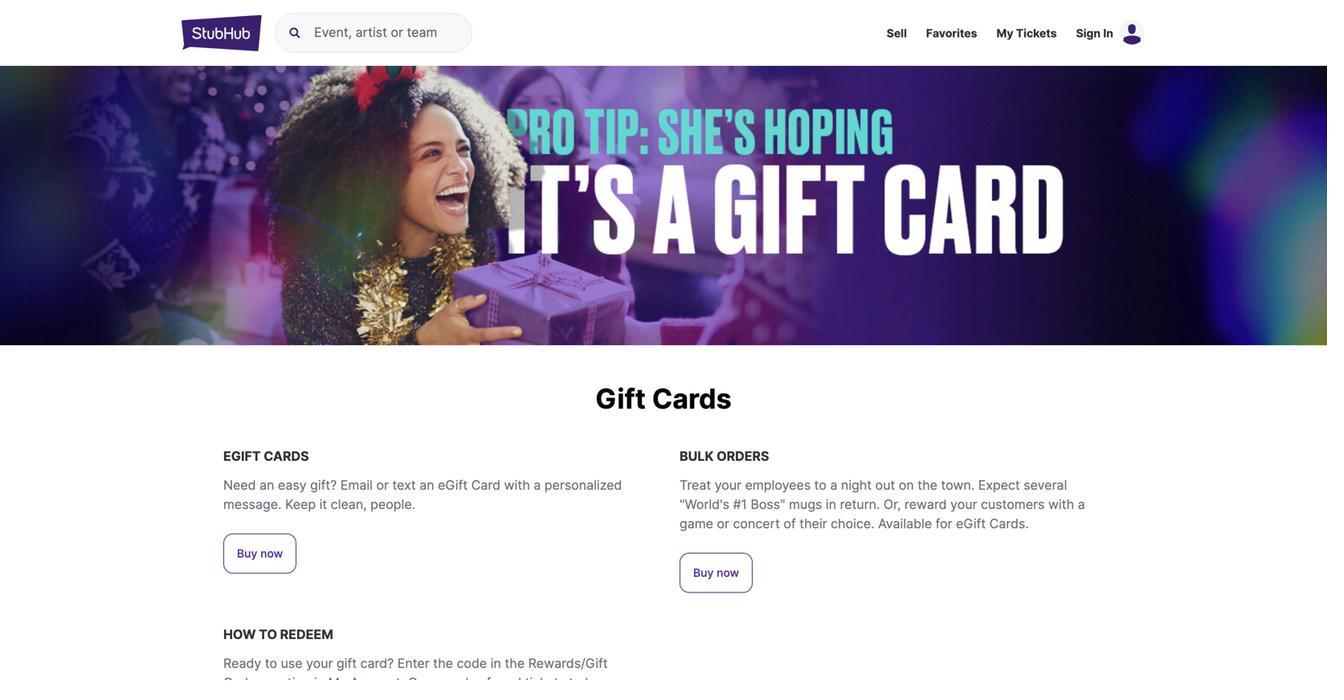 Task type: locate. For each thing, give the bounding box(es) containing it.
0 horizontal spatial buy
[[237, 547, 257, 561]]

2 vertical spatial your
[[306, 656, 333, 672]]

1 vertical spatial your
[[951, 497, 977, 513]]

1 vertical spatial cards
[[264, 449, 309, 464]]

0 horizontal spatial buy now link
[[223, 534, 297, 574]]

1 vertical spatial to
[[265, 656, 277, 672]]

cards up easy
[[264, 449, 309, 464]]

gift
[[337, 656, 357, 672]]

or right game on the right bottom of the page
[[717, 516, 729, 532]]

sign
[[1076, 27, 1101, 40]]

0 horizontal spatial an
[[260, 478, 274, 493]]

1 vertical spatial with
[[1048, 497, 1074, 513]]

1 vertical spatial my
[[328, 675, 347, 680]]

for
[[936, 516, 952, 532]]

2 horizontal spatial your
[[951, 497, 977, 513]]

1 horizontal spatial cards
[[652, 382, 732, 415]]

the up "reward"
[[918, 478, 938, 493]]

ready
[[223, 656, 261, 672]]

in
[[826, 497, 836, 513], [491, 656, 501, 672], [314, 675, 325, 680]]

or
[[376, 478, 389, 493], [717, 516, 729, 532]]

egift right for
[[956, 516, 986, 532]]

a
[[534, 478, 541, 493], [830, 478, 838, 493], [1078, 497, 1085, 513]]

in inside treat your employees to a night out on the town. expect several "world's #1 boss" mugs in return. or, reward your customers with a game or concert of their choice. available for egift cards.
[[826, 497, 836, 513]]

1 vertical spatial now
[[717, 566, 739, 580]]

0 horizontal spatial in
[[314, 675, 325, 680]]

buy down message.
[[237, 547, 257, 561]]

2 an from the left
[[420, 478, 434, 493]]

stubhub image
[[182, 13, 262, 53]]

my
[[997, 27, 1013, 40], [328, 675, 347, 680]]

#1
[[733, 497, 747, 513]]

0 vertical spatial now
[[260, 547, 283, 561]]

your left gift
[[306, 656, 333, 672]]

buy now down message.
[[237, 547, 283, 561]]

now down concert
[[717, 566, 739, 580]]

boss"
[[751, 497, 785, 513]]

sell link
[[887, 27, 907, 40]]

found
[[486, 675, 521, 680]]

buy now button
[[223, 534, 297, 574], [680, 553, 753, 593]]

1 vertical spatial or
[[717, 516, 729, 532]]

now down message.
[[260, 547, 283, 561]]

now
[[260, 547, 283, 561], [717, 566, 739, 580]]

0 vertical spatial buy now
[[237, 547, 283, 561]]

easy
[[278, 478, 307, 493]]

0 horizontal spatial cards
[[264, 449, 309, 464]]

1 vertical spatial egift
[[956, 516, 986, 532]]

once
[[408, 675, 440, 680]]

or left text
[[376, 478, 389, 493]]

buy now down game on the right bottom of the page
[[693, 566, 739, 580]]

in right the mugs
[[826, 497, 836, 513]]

an up message.
[[260, 478, 274, 493]]

1 horizontal spatial egift
[[956, 516, 986, 532]]

bulk
[[680, 449, 714, 464]]

the
[[918, 478, 938, 493], [433, 656, 453, 672], [505, 656, 525, 672]]

0 horizontal spatial buy now
[[237, 547, 283, 561]]

their
[[800, 516, 827, 532]]

message.
[[223, 497, 282, 513]]

1 horizontal spatial buy now link
[[680, 553, 753, 593]]

1 horizontal spatial an
[[420, 478, 434, 493]]

2 horizontal spatial a
[[1078, 497, 1085, 513]]

on
[[899, 478, 914, 493]]

2 horizontal spatial in
[[826, 497, 836, 513]]

the up found
[[505, 656, 525, 672]]

your down town. at the right of page
[[951, 497, 977, 513]]

in right the section on the left bottom of the page
[[314, 675, 325, 680]]

an right text
[[420, 478, 434, 493]]

personalized
[[545, 478, 622, 493]]

an
[[260, 478, 274, 493], [420, 478, 434, 493]]

code
[[457, 656, 487, 672]]

card?
[[360, 656, 394, 672]]

0 horizontal spatial with
[[504, 478, 530, 493]]

bulk orders
[[680, 449, 769, 464]]

0 horizontal spatial egift
[[438, 478, 468, 493]]

your up the #1
[[715, 478, 742, 493]]

cards
[[652, 382, 732, 415], [264, 449, 309, 464]]

tickets
[[525, 675, 565, 680]]

codes
[[223, 675, 263, 680]]

1 vertical spatial buy now
[[693, 566, 739, 580]]

my left tickets at the right top of page
[[997, 27, 1013, 40]]

with
[[504, 478, 530, 493], [1048, 497, 1074, 513]]

0 horizontal spatial now
[[260, 547, 283, 561]]

1 horizontal spatial with
[[1048, 497, 1074, 513]]

buy now button down game on the right bottom of the page
[[680, 553, 753, 593]]

1 horizontal spatial in
[[491, 656, 501, 672]]

buy
[[237, 547, 257, 561], [693, 566, 714, 580]]

a right customers
[[1078, 497, 1085, 513]]

keep
[[285, 497, 316, 513]]

text
[[392, 478, 416, 493]]

1 horizontal spatial buy
[[693, 566, 714, 580]]

in
[[1103, 27, 1113, 40]]

my tickets link
[[997, 27, 1057, 40]]

concert
[[733, 516, 780, 532]]

0 horizontal spatial a
[[534, 478, 541, 493]]

redeem
[[280, 627, 333, 643]]

2 horizontal spatial to
[[814, 478, 827, 493]]

0 vertical spatial buy
[[237, 547, 257, 561]]

buy down game on the right bottom of the page
[[693, 566, 714, 580]]

game
[[680, 516, 713, 532]]

cards up bulk
[[652, 382, 732, 415]]

1 vertical spatial buy
[[693, 566, 714, 580]]

with inside treat your employees to a night out on the town. expect several "world's #1 boss" mugs in return. or, reward your customers with a game or concert of their choice. available for egift cards.
[[1048, 497, 1074, 513]]

0 vertical spatial to
[[814, 478, 827, 493]]

gift
[[596, 382, 646, 415]]

"world's
[[680, 497, 729, 513]]

your
[[715, 478, 742, 493], [951, 497, 977, 513], [306, 656, 333, 672]]

2 vertical spatial in
[[314, 675, 325, 680]]

0 vertical spatial my
[[997, 27, 1013, 40]]

to left use
[[265, 656, 277, 672]]

a inside need an easy gift? email or text an egift card with a personalized message. keep it clean, people.
[[534, 478, 541, 493]]

2 horizontal spatial the
[[918, 478, 938, 493]]

my tickets
[[997, 27, 1057, 40]]

the up once
[[433, 656, 453, 672]]

0 horizontal spatial my
[[328, 675, 347, 680]]

1 horizontal spatial to
[[569, 675, 581, 680]]

0 vertical spatial cards
[[652, 382, 732, 415]]

0 vertical spatial in
[[826, 497, 836, 513]]

0 vertical spatial with
[[504, 478, 530, 493]]

0 horizontal spatial your
[[306, 656, 333, 672]]

treat your employees to a night out on the town. expect several "world's #1 boss" mugs in return. or, reward your customers with a game or concert of their choice. available for egift cards.
[[680, 478, 1085, 532]]

0 horizontal spatial or
[[376, 478, 389, 493]]

1 horizontal spatial now
[[717, 566, 739, 580]]

1 horizontal spatial your
[[715, 478, 742, 493]]

return.
[[840, 497, 880, 513]]

with right "card"
[[504, 478, 530, 493]]

0 horizontal spatial buy now button
[[223, 534, 297, 574]]

buy now button down message.
[[223, 534, 297, 574]]

how to redeem
[[223, 627, 333, 643]]

to up the mugs
[[814, 478, 827, 493]]

customers
[[981, 497, 1045, 513]]

how
[[223, 627, 256, 643]]

enter
[[397, 656, 430, 672]]

card
[[471, 478, 501, 493]]

cards for gift cards
[[652, 382, 732, 415]]

egift left "card"
[[438, 478, 468, 493]]

my inside ready to use your gift card? enter the code in the rewards/gift codes section in my account. once you've found tickets to buy, yo
[[328, 675, 347, 680]]

1 horizontal spatial buy now button
[[680, 553, 753, 593]]

in up found
[[491, 656, 501, 672]]

0 vertical spatial or
[[376, 478, 389, 493]]

or inside need an easy gift? email or text an egift card with a personalized message. keep it clean, people.
[[376, 478, 389, 493]]

1 vertical spatial in
[[491, 656, 501, 672]]

0 horizontal spatial the
[[433, 656, 453, 672]]

treat
[[680, 478, 711, 493]]

buy now link down message.
[[223, 534, 297, 574]]

buy now button for need an easy gift? email or text an egift card with a personalized message. keep it clean, people.
[[223, 534, 297, 574]]

my down gift
[[328, 675, 347, 680]]

a left the night
[[830, 478, 838, 493]]

1 an from the left
[[260, 478, 274, 493]]

1 horizontal spatial buy now
[[693, 566, 739, 580]]

people.
[[370, 497, 415, 513]]

0 vertical spatial egift
[[438, 478, 468, 493]]

1 horizontal spatial or
[[717, 516, 729, 532]]

egift
[[438, 478, 468, 493], [956, 516, 986, 532]]

with down several at bottom right
[[1048, 497, 1074, 513]]

buy now link down game on the right bottom of the page
[[680, 553, 753, 593]]

buy now
[[237, 547, 283, 561], [693, 566, 739, 580]]

a left personalized
[[534, 478, 541, 493]]

1 horizontal spatial my
[[997, 27, 1013, 40]]

to down "rewards/gift" at the bottom left of page
[[569, 675, 581, 680]]

cards for egift cards
[[264, 449, 309, 464]]

to
[[814, 478, 827, 493], [265, 656, 277, 672], [569, 675, 581, 680]]

buy now link
[[223, 534, 297, 574], [680, 553, 753, 593]]



Task type: vqa. For each thing, say whether or not it's contained in the screenshot.
"a"
yes



Task type: describe. For each thing, give the bounding box(es) containing it.
need
[[223, 478, 256, 493]]

favorites
[[926, 27, 977, 40]]

buy now button for treat your employees to a night out on the town. expect several "world's #1 boss" mugs in return. or, reward your customers with a game or concert of their choice. available for egift cards.
[[680, 553, 753, 593]]

buy for treat your employees to a night out on the town. expect several "world's #1 boss" mugs in return. or, reward your customers with a game or concert of their choice. available for egift cards.
[[693, 566, 714, 580]]

buy for need an easy gift? email or text an egift card with a personalized message. keep it clean, people.
[[237, 547, 257, 561]]

reward
[[905, 497, 947, 513]]

tickets
[[1016, 27, 1057, 40]]

mugs
[[789, 497, 822, 513]]

gift?
[[310, 478, 337, 493]]

of
[[784, 516, 796, 532]]

buy,
[[585, 675, 611, 680]]

cards.
[[990, 516, 1029, 532]]

the inside treat your employees to a night out on the town. expect several "world's #1 boss" mugs in return. or, reward your customers with a game or concert of their choice. available for egift cards.
[[918, 478, 938, 493]]

to inside treat your employees to a night out on the town. expect several "world's #1 boss" mugs in return. or, reward your customers with a game or concert of their choice. available for egift cards.
[[814, 478, 827, 493]]

person receiving gift image
[[0, 66, 1327, 346]]

night
[[841, 478, 872, 493]]

or inside treat your employees to a night out on the town. expect several "world's #1 boss" mugs in return. or, reward your customers with a game or concert of their choice. available for egift cards.
[[717, 516, 729, 532]]

now for #1
[[717, 566, 739, 580]]

now for message.
[[260, 547, 283, 561]]

your inside ready to use your gift card? enter the code in the rewards/gift codes section in my account. once you've found tickets to buy, yo
[[306, 656, 333, 672]]

use
[[281, 656, 303, 672]]

egift inside need an easy gift? email or text an egift card with a personalized message. keep it clean, people.
[[438, 478, 468, 493]]

several
[[1024, 478, 1067, 493]]

rewards/gift
[[528, 656, 608, 672]]

sell
[[887, 27, 907, 40]]

town.
[[941, 478, 975, 493]]

available
[[878, 516, 932, 532]]

expect
[[978, 478, 1020, 493]]

Event, artist or team search field
[[314, 23, 459, 43]]

sign in
[[1076, 27, 1113, 40]]

2 vertical spatial to
[[569, 675, 581, 680]]

it
[[319, 497, 327, 513]]

buy now for treat your employees to a night out on the town. expect several "world's #1 boss" mugs in return. or, reward your customers with a game or concert of their choice. available for egift cards.
[[693, 566, 739, 580]]

out
[[875, 478, 895, 493]]

choice.
[[831, 516, 875, 532]]

egift inside treat your employees to a night out on the town. expect several "world's #1 boss" mugs in return. or, reward your customers with a game or concert of their choice. available for egift cards.
[[956, 516, 986, 532]]

orders
[[717, 449, 769, 464]]

clean,
[[331, 497, 367, 513]]

buy now for need an easy gift? email or text an egift card with a personalized message. keep it clean, people.
[[237, 547, 283, 561]]

favorites link
[[926, 27, 977, 40]]

1 horizontal spatial the
[[505, 656, 525, 672]]

0 vertical spatial your
[[715, 478, 742, 493]]

account.
[[350, 675, 404, 680]]

or,
[[884, 497, 901, 513]]

gift cards
[[596, 382, 732, 415]]

section
[[266, 675, 310, 680]]

to
[[259, 627, 277, 643]]

buy now link for treat your employees to a night out on the town. expect several "world's #1 boss" mugs in return. or, reward your customers with a game or concert of their choice. available for egift cards.
[[680, 553, 753, 593]]

sign in link
[[1076, 27, 1113, 40]]

0 horizontal spatial to
[[265, 656, 277, 672]]

with inside need an easy gift? email or text an egift card with a personalized message. keep it clean, people.
[[504, 478, 530, 493]]

employees
[[745, 478, 811, 493]]

1 horizontal spatial a
[[830, 478, 838, 493]]

ready to use your gift card? enter the code in the rewards/gift codes section in my account. once you've found tickets to buy, yo
[[223, 656, 636, 680]]

you've
[[444, 675, 483, 680]]

email
[[341, 478, 373, 493]]

buy now link for need an easy gift? email or text an egift card with a personalized message. keep it clean, people.
[[223, 534, 297, 574]]

egift
[[223, 449, 261, 464]]

need an easy gift? email or text an egift card with a personalized message. keep it clean, people.
[[223, 478, 622, 513]]

egift cards
[[223, 449, 309, 464]]



